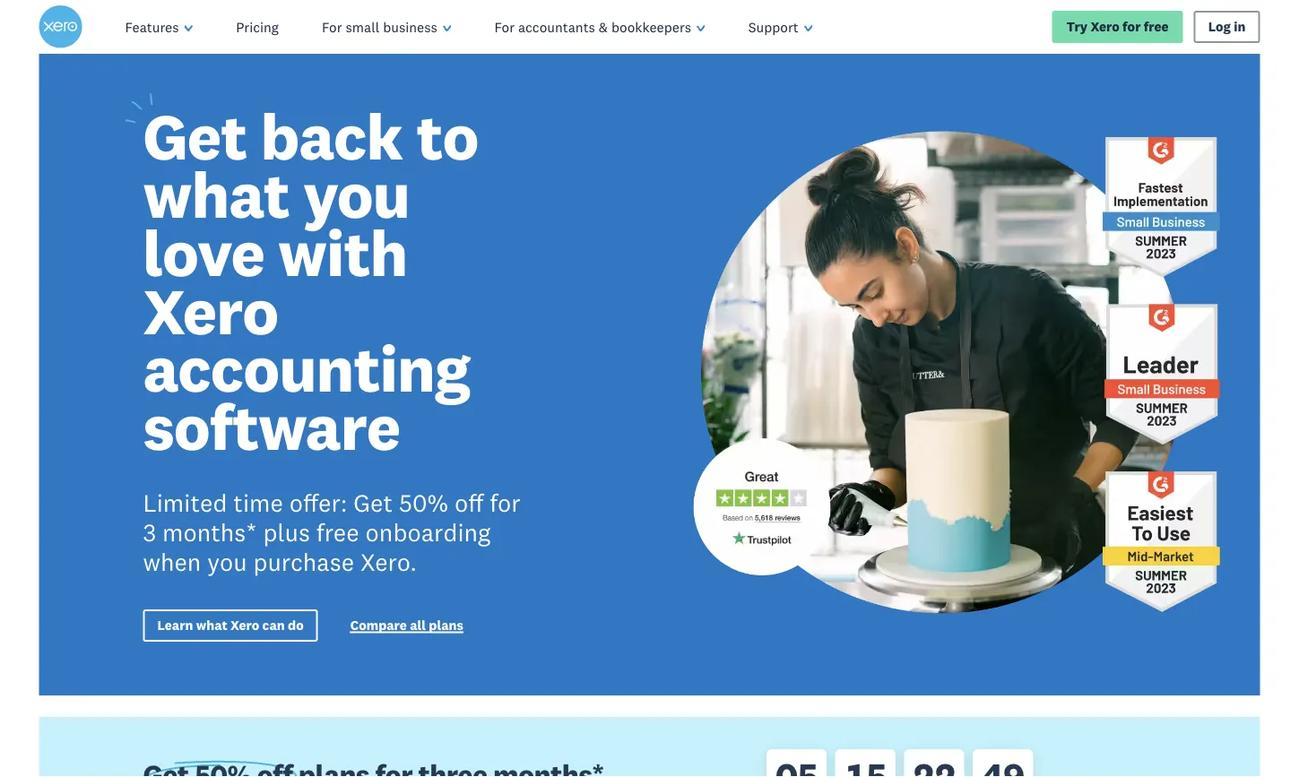 Task type: locate. For each thing, give the bounding box(es) containing it.
0 horizontal spatial for
[[322, 18, 342, 35]]

plus
[[263, 518, 310, 548]]

0 vertical spatial xero
[[1091, 18, 1120, 35]]

50%
[[399, 488, 449, 519]]

off
[[455, 488, 484, 519]]

for accountants & bookkeepers
[[495, 18, 692, 35]]

1 vertical spatial xero
[[143, 270, 278, 351]]

1 horizontal spatial get
[[354, 488, 393, 519]]

0 vertical spatial what
[[143, 154, 290, 235]]

1 for from the left
[[322, 18, 342, 35]]

0 horizontal spatial get
[[143, 96, 247, 177]]

for right off
[[490, 488, 521, 519]]

learn what xero can do
[[157, 618, 304, 634]]

2 vertical spatial xero
[[231, 618, 259, 634]]

learn
[[157, 618, 193, 634]]

plans
[[429, 618, 464, 634]]

for right try
[[1123, 18, 1141, 35]]

for small business
[[322, 18, 438, 35]]

1 vertical spatial what
[[196, 618, 228, 634]]

0 horizontal spatial free
[[317, 518, 359, 548]]

1 horizontal spatial for
[[495, 18, 515, 35]]

onboarding
[[366, 518, 491, 548]]

for left accountants
[[495, 18, 515, 35]]

in
[[1235, 18, 1246, 35]]

software
[[143, 387, 400, 467]]

0 horizontal spatial for
[[490, 488, 521, 519]]

what
[[143, 154, 290, 235], [196, 618, 228, 634]]

get
[[143, 96, 247, 177], [354, 488, 393, 519]]

time
[[234, 488, 283, 519]]

back to what you love with xero accounting software
[[143, 96, 479, 467]]

try xero for free link
[[1053, 11, 1184, 43]]

1 horizontal spatial free
[[1144, 18, 1169, 35]]

free inside limited time offer: get 50% off for 3 months* plus free onboarding when you purchase xero.
[[317, 518, 359, 548]]

compare all plans link
[[351, 618, 464, 638]]

get inside limited time offer: get 50% off for 3 months* plus free onboarding when you purchase xero.
[[354, 488, 393, 519]]

xero.
[[361, 547, 417, 578]]

for left small
[[322, 18, 342, 35]]

for
[[1123, 18, 1141, 35], [490, 488, 521, 519]]

limited time offer: get 50% off for 3 months* plus free onboarding when you purchase xero.
[[143, 488, 521, 578]]

1 vertical spatial you
[[207, 547, 247, 578]]

try xero for free
[[1067, 18, 1169, 35]]

free
[[1144, 18, 1169, 35], [317, 518, 359, 548]]

log
[[1209, 18, 1232, 35]]

free inside try xero for free link
[[1144, 18, 1169, 35]]

learn what xero can do link
[[143, 610, 318, 642]]

1 vertical spatial get
[[354, 488, 393, 519]]

free right plus
[[317, 518, 359, 548]]

xero
[[1091, 18, 1120, 35], [143, 270, 278, 351], [231, 618, 259, 634]]

2 for from the left
[[495, 18, 515, 35]]

free left log
[[1144, 18, 1169, 35]]

business
[[383, 18, 438, 35]]

1 horizontal spatial for
[[1123, 18, 1141, 35]]

0 vertical spatial free
[[1144, 18, 1169, 35]]

0 vertical spatial you
[[303, 154, 410, 235]]

xero inside try xero for free link
[[1091, 18, 1120, 35]]

for
[[322, 18, 342, 35], [495, 18, 515, 35]]

you inside limited time offer: get 50% off for 3 months* plus free onboarding when you purchase xero.
[[207, 547, 247, 578]]

try
[[1067, 18, 1088, 35]]

you
[[303, 154, 410, 235], [207, 547, 247, 578]]

1 horizontal spatial you
[[303, 154, 410, 235]]

0 horizontal spatial you
[[207, 547, 247, 578]]

1 vertical spatial free
[[317, 518, 359, 548]]

can
[[262, 618, 285, 634]]

0 vertical spatial get
[[143, 96, 247, 177]]

1 vertical spatial for
[[490, 488, 521, 519]]

offer:
[[290, 488, 348, 519]]

&
[[599, 18, 608, 35]]

xero homepage image
[[39, 5, 82, 48]]

back
[[261, 96, 403, 177]]



Task type: describe. For each thing, give the bounding box(es) containing it.
features
[[125, 18, 179, 35]]

xero inside back to what you love with xero accounting software
[[143, 270, 278, 351]]

support button
[[727, 0, 835, 54]]

log in link
[[1195, 11, 1261, 43]]

you inside back to what you love with xero accounting software
[[303, 154, 410, 235]]

compare
[[351, 618, 407, 634]]

accounting
[[143, 328, 470, 409]]

for accountants & bookkeepers button
[[473, 0, 727, 54]]

months*
[[162, 518, 257, 548]]

small
[[346, 18, 380, 35]]

xero inside learn what xero can do link
[[231, 618, 259, 634]]

do
[[288, 618, 304, 634]]

for for for accountants & bookkeepers
[[495, 18, 515, 35]]

for inside limited time offer: get 50% off for 3 months* plus free onboarding when you purchase xero.
[[490, 488, 521, 519]]

what inside back to what you love with xero accounting software
[[143, 154, 290, 235]]

pricing link
[[215, 0, 300, 54]]

a xero user decorating a cake with blue icing. social proof badges surrounding the circular image. image
[[663, 54, 1261, 696]]

love
[[143, 212, 265, 293]]

features button
[[104, 0, 215, 54]]

limited
[[143, 488, 227, 519]]

with
[[278, 212, 408, 293]]

all
[[410, 618, 426, 634]]

when
[[143, 547, 201, 578]]

0 vertical spatial for
[[1123, 18, 1141, 35]]

3
[[143, 518, 156, 548]]

pricing
[[236, 18, 279, 35]]

log in
[[1209, 18, 1246, 35]]

for small business button
[[300, 0, 473, 54]]

bookkeepers
[[612, 18, 692, 35]]

accountants
[[518, 18, 596, 35]]

compare all plans
[[351, 618, 464, 634]]

to
[[417, 96, 479, 177]]

for for for small business
[[322, 18, 342, 35]]

support
[[749, 18, 799, 35]]

purchase
[[253, 547, 354, 578]]

05 days, 15 hours, 22 minutes and 49 seconds timer
[[767, 739, 1157, 778]]



Task type: vqa. For each thing, say whether or not it's contained in the screenshot.
the top Notice
no



